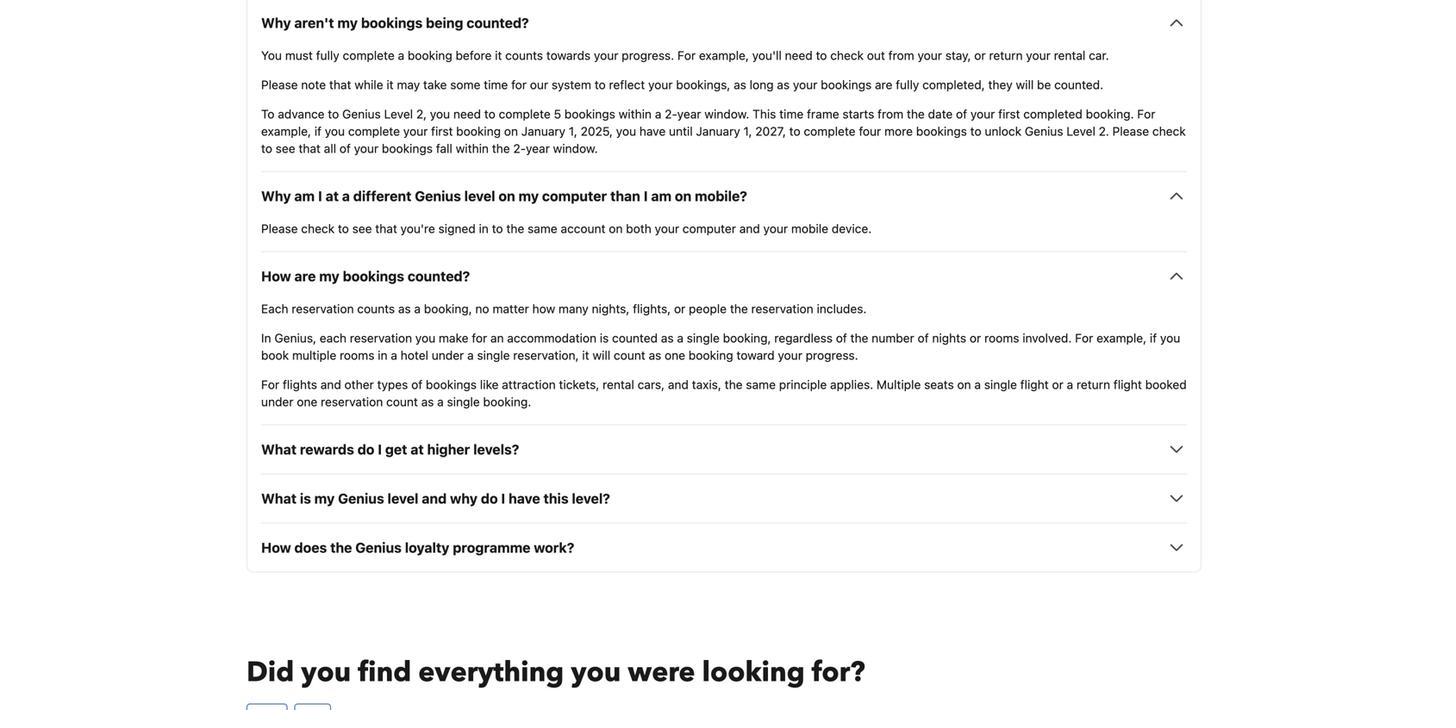 Task type: locate. For each thing, give the bounding box(es) containing it.
my for being
[[338, 15, 358, 31]]

i left get
[[378, 441, 382, 458]]

0 horizontal spatial return
[[990, 48, 1023, 62]]

on left both
[[609, 222, 623, 236]]

before
[[456, 48, 492, 62]]

or down the involved.
[[1053, 378, 1064, 392]]

1 horizontal spatial return
[[1077, 378, 1111, 392]]

0 horizontal spatial booking
[[408, 48, 453, 62]]

0 horizontal spatial time
[[484, 77, 508, 92]]

is up does
[[300, 491, 311, 507]]

1,
[[569, 124, 578, 138], [744, 124, 753, 138]]

count inside in genius, each reservation you make for an accommodation is counted as a single booking, regardless of the number of nights or rooms involved. for example, if you book multiple rooms in a hotel under a single reservation, it will count as one booking toward your progress.
[[614, 348, 646, 363]]

booking up taxis,
[[689, 348, 734, 363]]

advance
[[278, 107, 325, 121]]

how left does
[[261, 540, 291, 556]]

2 horizontal spatial check
[[1153, 124, 1186, 138]]

are inside 'how are my bookings counted?' 'dropdown button'
[[295, 268, 316, 284]]

please right 2.
[[1113, 124, 1150, 138]]

window. left this
[[705, 107, 750, 121]]

1 horizontal spatial do
[[481, 491, 498, 507]]

how inside 'dropdown button'
[[261, 268, 291, 284]]

computer inside why am i at a different genius level on my computer than i am on mobile? dropdown button
[[542, 188, 607, 204]]

for inside in genius, each reservation you make for an accommodation is counted as a single booking, regardless of the number of nights or rooms involved. for example, if you book multiple rooms in a hotel under a single reservation, it will count as one booking toward your progress.
[[472, 331, 487, 345]]

1 how from the top
[[261, 268, 291, 284]]

booking down some
[[456, 124, 501, 138]]

or inside in genius, each reservation you make for an accommodation is counted as a single booking, regardless of the number of nights or rooms involved. for example, if you book multiple rooms in a hotel under a single reservation, it will count as one booking toward your progress.
[[970, 331, 982, 345]]

progress. up the reflect
[[622, 48, 675, 62]]

1 horizontal spatial flight
[[1114, 378, 1143, 392]]

single up higher
[[447, 395, 480, 409]]

1 am from the left
[[294, 188, 315, 204]]

1 vertical spatial please
[[1113, 124, 1150, 138]]

are down out
[[875, 77, 893, 92]]

year up why am i at a different genius level on my computer than i am on mobile?
[[526, 141, 550, 156]]

my up each
[[319, 268, 340, 284]]

for inside to advance to genius level 2, you need to complete 5 bookings within a 2-year window. this time frame starts from the date of your first completed booking. for example, if you complete your first booking on january 1, 2025, you have until january 1, 2027, to complete four more bookings to unlock genius level 2. please check to see that all of your bookings fall within the 2-year window.
[[1138, 107, 1156, 121]]

do right why
[[481, 491, 498, 507]]

1 vertical spatial counts
[[357, 302, 395, 316]]

1 vertical spatial window.
[[553, 141, 598, 156]]

you right 2025,
[[616, 124, 637, 138]]

includes.
[[817, 302, 867, 316]]

count
[[614, 348, 646, 363], [386, 395, 418, 409]]

within down the reflect
[[619, 107, 652, 121]]

0 vertical spatial booking,
[[424, 302, 472, 316]]

people
[[689, 302, 727, 316]]

what left rewards
[[261, 441, 297, 458]]

1 vertical spatial rental
[[603, 378, 635, 392]]

0 horizontal spatial booking,
[[424, 302, 472, 316]]

please up each
[[261, 222, 298, 236]]

date
[[929, 107, 953, 121]]

0 vertical spatial see
[[276, 141, 295, 156]]

1, left 2027,
[[744, 124, 753, 138]]

example, down advance
[[261, 124, 311, 138]]

reservation inside for flights and other types of bookings like attraction tickets, rental cars, and taxis, the same principle applies. multiple seats on a single flight or a return flight booked under one reservation count as a single booking.
[[321, 395, 383, 409]]

window.
[[705, 107, 750, 121], [553, 141, 598, 156]]

computer
[[542, 188, 607, 204], [683, 222, 737, 236]]

1 vertical spatial check
[[1153, 124, 1186, 138]]

you left were
[[571, 654, 621, 692]]

under down flights on the left bottom
[[261, 395, 294, 409]]

0 horizontal spatial check
[[301, 222, 335, 236]]

0 vertical spatial why
[[261, 15, 291, 31]]

count inside for flights and other types of bookings like attraction tickets, rental cars, and taxis, the same principle applies. multiple seats on a single flight or a return flight booked under one reservation count as a single booking.
[[386, 395, 418, 409]]

return inside for flights and other types of bookings like attraction tickets, rental cars, and taxis, the same principle applies. multiple seats on a single flight or a return flight booked under one reservation count as a single booking.
[[1077, 378, 1111, 392]]

you
[[430, 107, 450, 121], [325, 124, 345, 138], [616, 124, 637, 138], [416, 331, 436, 345], [1161, 331, 1181, 345], [301, 654, 351, 692], [571, 654, 621, 692]]

nights
[[933, 331, 967, 345]]

that left you're
[[375, 222, 397, 236]]

2- up the until
[[665, 107, 678, 121]]

need
[[785, 48, 813, 62], [454, 107, 481, 121]]

1 vertical spatial computer
[[683, 222, 737, 236]]

one inside in genius, each reservation you make for an accommodation is counted as a single booking, regardless of the number of nights or rooms involved. for example, if you book multiple rooms in a hotel under a single reservation, it will count as one booking toward your progress.
[[665, 348, 686, 363]]

how for how does the genius loyalty programme work?
[[261, 540, 291, 556]]

1 horizontal spatial that
[[329, 77, 351, 92]]

0 horizontal spatial counts
[[357, 302, 395, 316]]

is down nights,
[[600, 331, 609, 345]]

is inside dropdown button
[[300, 491, 311, 507]]

the right does
[[330, 540, 352, 556]]

in up types
[[378, 348, 388, 363]]

0 vertical spatial level
[[465, 188, 496, 204]]

bookings left being on the top of the page
[[361, 15, 423, 31]]

1 horizontal spatial fully
[[896, 77, 920, 92]]

will
[[1016, 77, 1034, 92], [593, 348, 611, 363]]

while
[[355, 77, 383, 92]]

work?
[[534, 540, 575, 556]]

0 horizontal spatial progress.
[[622, 48, 675, 62]]

genius left loyalty
[[356, 540, 402, 556]]

have left the until
[[640, 124, 666, 138]]

within right fall
[[456, 141, 489, 156]]

how inside dropdown button
[[261, 540, 291, 556]]

fully left completed,
[[896, 77, 920, 92]]

you
[[261, 48, 282, 62]]

and
[[740, 222, 761, 236], [321, 378, 341, 392], [668, 378, 689, 392], [422, 491, 447, 507]]

0 vertical spatial under
[[432, 348, 464, 363]]

booking. up 2.
[[1086, 107, 1135, 121]]

1 vertical spatial are
[[295, 268, 316, 284]]

january right the until
[[696, 124, 741, 138]]

1 vertical spatial level
[[388, 491, 419, 507]]

a left hotel
[[391, 348, 398, 363]]

toward
[[737, 348, 775, 363]]

0 horizontal spatial 1,
[[569, 124, 578, 138]]

time right some
[[484, 77, 508, 92]]

flight left booked
[[1114, 378, 1143, 392]]

progress.
[[622, 48, 675, 62], [806, 348, 859, 363]]

the right "people"
[[730, 302, 748, 316]]

0 horizontal spatial that
[[299, 141, 321, 156]]

1 horizontal spatial example,
[[699, 48, 749, 62]]

a right counted
[[677, 331, 684, 345]]

long
[[750, 77, 774, 92]]

from up more
[[878, 107, 904, 121]]

frame
[[807, 107, 840, 121]]

at
[[326, 188, 339, 204], [411, 441, 424, 458]]

year up the until
[[678, 107, 702, 121]]

1 horizontal spatial 1,
[[744, 124, 753, 138]]

1 vertical spatial progress.
[[806, 348, 859, 363]]

towards
[[547, 48, 591, 62]]

1 horizontal spatial in
[[479, 222, 489, 236]]

regardless
[[775, 331, 833, 345]]

and left other
[[321, 378, 341, 392]]

to left the reflect
[[595, 77, 606, 92]]

what
[[261, 441, 297, 458], [261, 491, 297, 507]]

i right 'than'
[[644, 188, 648, 204]]

0 horizontal spatial level
[[384, 107, 413, 121]]

counts
[[506, 48, 543, 62], [357, 302, 395, 316]]

computer down mobile?
[[683, 222, 737, 236]]

of inside for flights and other types of bookings like attraction tickets, rental cars, and taxis, the same principle applies. multiple seats on a single flight or a return flight booked under one reservation count as a single booking.
[[412, 378, 423, 392]]

0 horizontal spatial see
[[276, 141, 295, 156]]

will up tickets,
[[593, 348, 611, 363]]

a left the different on the top of page
[[342, 188, 350, 204]]

my down rewards
[[315, 491, 335, 507]]

0 horizontal spatial need
[[454, 107, 481, 121]]

to right advance
[[328, 107, 339, 121]]

0 vertical spatial do
[[358, 441, 375, 458]]

0 vertical spatial in
[[479, 222, 489, 236]]

or right nights
[[970, 331, 982, 345]]

booking, up make
[[424, 302, 472, 316]]

a inside to advance to genius level 2, you need to complete 5 bookings within a 2-year window. this time frame starts from the date of your first completed booking. for example, if you complete your first booking on january 1, 2025, you have until january 1, 2027, to complete four more bookings to unlock genius level 2. please check to see that all of your bookings fall within the 2-year window.
[[655, 107, 662, 121]]

a inside dropdown button
[[342, 188, 350, 204]]

0 horizontal spatial january
[[522, 124, 566, 138]]

0 vertical spatial progress.
[[622, 48, 675, 62]]

if down advance
[[315, 124, 322, 138]]

booking. inside for flights and other types of bookings like attraction tickets, rental cars, and taxis, the same principle applies. multiple seats on a single flight or a return flight booked under one reservation count as a single booking.
[[483, 395, 532, 409]]

have left the this
[[509, 491, 540, 507]]

same left account
[[528, 222, 558, 236]]

find
[[358, 654, 412, 692]]

reservation
[[292, 302, 354, 316], [752, 302, 814, 316], [350, 331, 412, 345], [321, 395, 383, 409]]

for
[[678, 48, 696, 62], [1138, 107, 1156, 121], [1076, 331, 1094, 345], [261, 378, 280, 392]]

1 horizontal spatial count
[[614, 348, 646, 363]]

principle
[[779, 378, 827, 392]]

2 1, from the left
[[744, 124, 753, 138]]

see down the different on the top of page
[[352, 222, 372, 236]]

2 horizontal spatial it
[[582, 348, 590, 363]]

genius for what is my genius level and why do i have this level?
[[338, 491, 384, 507]]

0 vertical spatial have
[[640, 124, 666, 138]]

1 what from the top
[[261, 441, 297, 458]]

how
[[533, 302, 556, 316]]

have
[[640, 124, 666, 138], [509, 491, 540, 507]]

looking
[[702, 654, 805, 692]]

in
[[261, 331, 271, 345]]

0 vertical spatial rooms
[[985, 331, 1020, 345]]

why up you
[[261, 15, 291, 31]]

0 vertical spatial computer
[[542, 188, 607, 204]]

1 horizontal spatial progress.
[[806, 348, 859, 363]]

note
[[301, 77, 326, 92]]

to down before
[[485, 107, 496, 121]]

complete
[[343, 48, 395, 62], [499, 107, 551, 121], [348, 124, 400, 138], [804, 124, 856, 138]]

reservation inside in genius, each reservation you make for an accommodation is counted as a single booking, regardless of the number of nights or rooms involved. for example, if you book multiple rooms in a hotel under a single reservation, it will count as one booking toward your progress.
[[350, 331, 412, 345]]

rooms up other
[[340, 348, 375, 363]]

each reservation counts as a booking, no matter how many nights, flights, or people the reservation includes.
[[261, 302, 867, 316]]

genius
[[342, 107, 381, 121], [1025, 124, 1064, 138], [415, 188, 461, 204], [338, 491, 384, 507], [356, 540, 402, 556]]

please down you
[[261, 77, 298, 92]]

0 horizontal spatial for
[[472, 331, 487, 345]]

counted?
[[467, 15, 529, 31], [408, 268, 470, 284]]

if inside to advance to genius level 2, you need to complete 5 bookings within a 2-year window. this time frame starts from the date of your first completed booking. for example, if you complete your first booking on january 1, 2025, you have until january 1, 2027, to complete four more bookings to unlock genius level 2. please check to see that all of your bookings fall within the 2-year window.
[[315, 124, 322, 138]]

fully right must
[[316, 48, 340, 62]]

check
[[831, 48, 864, 62], [1153, 124, 1186, 138], [301, 222, 335, 236]]

out
[[867, 48, 886, 62]]

all
[[324, 141, 336, 156]]

your right the reflect
[[649, 77, 673, 92]]

0 horizontal spatial in
[[378, 348, 388, 363]]

may
[[397, 77, 420, 92]]

same
[[528, 222, 558, 236], [746, 378, 776, 392]]

2 horizontal spatial booking
[[689, 348, 734, 363]]

1 vertical spatial have
[[509, 491, 540, 507]]

1 horizontal spatial under
[[432, 348, 464, 363]]

1 vertical spatial first
[[431, 124, 453, 138]]

and left why
[[422, 491, 447, 507]]

genius up signed
[[415, 188, 461, 204]]

count down types
[[386, 395, 418, 409]]

2 january from the left
[[696, 124, 741, 138]]

it
[[495, 48, 502, 62], [387, 77, 394, 92], [582, 348, 590, 363]]

progress. down regardless
[[806, 348, 859, 363]]

1 vertical spatial need
[[454, 107, 481, 121]]

2 horizontal spatial example,
[[1097, 331, 1147, 345]]

1 horizontal spatial am
[[651, 188, 672, 204]]

counted
[[612, 331, 658, 345]]

2,
[[416, 107, 427, 121]]

1 horizontal spatial same
[[746, 378, 776, 392]]

0 vertical spatial check
[[831, 48, 864, 62]]

under down make
[[432, 348, 464, 363]]

from inside to advance to genius level 2, you need to complete 5 bookings within a 2-year window. this time frame starts from the date of your first completed booking. for example, if you complete your first booking on january 1, 2025, you have until january 1, 2027, to complete four more bookings to unlock genius level 2. please check to see that all of your bookings fall within the 2-year window.
[[878, 107, 904, 121]]

nights,
[[592, 302, 630, 316]]

under
[[432, 348, 464, 363], [261, 395, 294, 409]]

being
[[426, 15, 464, 31]]

0 horizontal spatial count
[[386, 395, 418, 409]]

booking inside to advance to genius level 2, you need to complete 5 bookings within a 2-year window. this time frame starts from the date of your first completed booking. for example, if you complete your first booking on january 1, 2025, you have until january 1, 2027, to complete four more bookings to unlock genius level 2. please check to see that all of your bookings fall within the 2-year window.
[[456, 124, 501, 138]]

0 horizontal spatial booking.
[[483, 395, 532, 409]]

genius down what rewards do i get at higher levels?
[[338, 491, 384, 507]]

1 why from the top
[[261, 15, 291, 31]]

or right stay,
[[975, 48, 986, 62]]

it right before
[[495, 48, 502, 62]]

2 how from the top
[[261, 540, 291, 556]]

0 vertical spatial is
[[600, 331, 609, 345]]

see down advance
[[276, 141, 295, 156]]

1 vertical spatial within
[[456, 141, 489, 156]]

do
[[358, 441, 375, 458], [481, 491, 498, 507]]

book
[[261, 348, 289, 363]]

level down get
[[388, 491, 419, 507]]

single right "seats"
[[985, 378, 1018, 392]]

0 horizontal spatial have
[[509, 491, 540, 507]]

booking. down like
[[483, 395, 532, 409]]

0 horizontal spatial year
[[526, 141, 550, 156]]

complete down while
[[348, 124, 400, 138]]

they
[[989, 77, 1013, 92]]

year
[[678, 107, 702, 121], [526, 141, 550, 156]]

1 horizontal spatial level
[[465, 188, 496, 204]]

level up signed
[[465, 188, 496, 204]]

your up the frame
[[793, 77, 818, 92]]

the
[[907, 107, 925, 121], [492, 141, 510, 156], [507, 222, 525, 236], [730, 302, 748, 316], [851, 331, 869, 345], [725, 378, 743, 392], [330, 540, 352, 556]]

and right cars,
[[668, 378, 689, 392]]

1 vertical spatial under
[[261, 395, 294, 409]]

why for why aren't my bookings being counted?
[[261, 15, 291, 31]]

0 vertical spatial count
[[614, 348, 646, 363]]

you right the 2,
[[430, 107, 450, 121]]

of
[[957, 107, 968, 121], [340, 141, 351, 156], [836, 331, 848, 345], [918, 331, 929, 345], [412, 378, 423, 392]]

this
[[544, 491, 569, 507]]

attraction
[[502, 378, 556, 392]]

at down all
[[326, 188, 339, 204]]

types
[[377, 378, 408, 392]]

my up please check to see that you're signed in to the same account on both your computer and your mobile device.
[[519, 188, 539, 204]]

please
[[261, 77, 298, 92], [1113, 124, 1150, 138], [261, 222, 298, 236]]

to
[[261, 107, 275, 121]]

0 vertical spatial fully
[[316, 48, 340, 62]]

1 horizontal spatial counts
[[506, 48, 543, 62]]

2 vertical spatial it
[[582, 348, 590, 363]]

account
[[561, 222, 606, 236]]

and inside dropdown button
[[422, 491, 447, 507]]

0 vertical spatial time
[[484, 77, 508, 92]]

1 vertical spatial that
[[299, 141, 321, 156]]

0 horizontal spatial is
[[300, 491, 311, 507]]

first
[[999, 107, 1021, 121], [431, 124, 453, 138]]

do left get
[[358, 441, 375, 458]]

0 vertical spatial need
[[785, 48, 813, 62]]

1 horizontal spatial one
[[665, 348, 686, 363]]

example, inside to advance to genius level 2, you need to complete 5 bookings within a 2-year window. this time frame starts from the date of your first completed booking. for example, if you complete your first booking on january 1, 2025, you have until january 1, 2027, to complete four more bookings to unlock genius level 2. please check to see that all of your bookings fall within the 2-year window.
[[261, 124, 311, 138]]

genius for to advance to genius level 2, you need to complete 5 bookings within a 2-year window. this time frame starts from the date of your first completed booking. for example, if you complete your first booking on january 1, 2025, you have until january 1, 2027, to complete four more bookings to unlock genius level 2. please check to see that all of your bookings fall within the 2-year window.
[[342, 107, 381, 121]]

bookings down you're
[[343, 268, 405, 284]]

reservation up hotel
[[350, 331, 412, 345]]

level
[[465, 188, 496, 204], [388, 491, 419, 507]]

0 horizontal spatial if
[[315, 124, 322, 138]]

within
[[619, 107, 652, 121], [456, 141, 489, 156]]

is
[[600, 331, 609, 345], [300, 491, 311, 507]]

booking.
[[1086, 107, 1135, 121], [483, 395, 532, 409]]

will inside in genius, each reservation you make for an accommodation is counted as a single booking, regardless of the number of nights or rooms involved. for example, if you book multiple rooms in a hotel under a single reservation, it will count as one booking toward your progress.
[[593, 348, 611, 363]]

2 vertical spatial please
[[261, 222, 298, 236]]

example,
[[699, 48, 749, 62], [261, 124, 311, 138], [1097, 331, 1147, 345]]

your right all
[[354, 141, 379, 156]]

this
[[753, 107, 777, 121]]

2 what from the top
[[261, 491, 297, 507]]

january
[[522, 124, 566, 138], [696, 124, 741, 138]]

if up booked
[[1150, 331, 1158, 345]]

1 january from the left
[[522, 124, 566, 138]]

0 horizontal spatial it
[[387, 77, 394, 92]]

5
[[554, 107, 561, 121]]

counted? up before
[[467, 15, 529, 31]]

am left the different on the top of page
[[294, 188, 315, 204]]

0 vertical spatial for
[[512, 77, 527, 92]]

0 horizontal spatial level
[[388, 491, 419, 507]]

january down 5
[[522, 124, 566, 138]]

1 vertical spatial return
[[1077, 378, 1111, 392]]

2 vertical spatial check
[[301, 222, 335, 236]]

to down why am i at a different genius level on my computer than i am on mobile?
[[492, 222, 503, 236]]

1 horizontal spatial booking
[[456, 124, 501, 138]]

my inside 'dropdown button'
[[319, 268, 340, 284]]

2 why from the top
[[261, 188, 291, 204]]

please for please check to see that you're signed in to the same account on both your computer and your mobile device.
[[261, 222, 298, 236]]

number
[[872, 331, 915, 345]]

1 horizontal spatial level
[[1067, 124, 1096, 138]]

0 vertical spatial first
[[999, 107, 1021, 121]]

my for level
[[315, 491, 335, 507]]

0 vertical spatial counted?
[[467, 15, 529, 31]]



Task type: vqa. For each thing, say whether or not it's contained in the screenshot.
middle 27-
no



Task type: describe. For each thing, give the bounding box(es) containing it.
bookings inside for flights and other types of bookings like attraction tickets, rental cars, and taxis, the same principle applies. multiple seats on a single flight or a return flight booked under one reservation count as a single booking.
[[426, 378, 477, 392]]

your up be
[[1027, 48, 1051, 62]]

starts
[[843, 107, 875, 121]]

0 vertical spatial rental
[[1054, 48, 1086, 62]]

both
[[626, 222, 652, 236]]

you up all
[[325, 124, 345, 138]]

0 vertical spatial booking
[[408, 48, 453, 62]]

on inside to advance to genius level 2, you need to complete 5 bookings within a 2-year window. this time frame starts from the date of your first completed booking. for example, if you complete your first booking on january 1, 2025, you have until january 1, 2027, to complete four more bookings to unlock genius level 2. please check to see that all of your bookings fall within the 2-year window.
[[504, 124, 518, 138]]

time inside to advance to genius level 2, you need to complete 5 bookings within a 2-year window. this time frame starts from the date of your first completed booking. for example, if you complete your first booking on january 1, 2025, you have until january 1, 2027, to complete four more bookings to unlock genius level 2. please check to see that all of your bookings fall within the 2-year window.
[[780, 107, 804, 121]]

that inside to advance to genius level 2, you need to complete 5 bookings within a 2-year window. this time frame starts from the date of your first completed booking. for example, if you complete your first booking on january 1, 2025, you have until january 1, 2027, to complete four more bookings to unlock genius level 2. please check to see that all of your bookings fall within the 2-year window.
[[299, 141, 321, 156]]

for inside for flights and other types of bookings like attraction tickets, rental cars, and taxis, the same principle applies. multiple seats on a single flight or a return flight booked under one reservation count as a single booking.
[[261, 378, 280, 392]]

0 vertical spatial 2-
[[665, 107, 678, 121]]

you right did
[[301, 654, 351, 692]]

1 horizontal spatial check
[[831, 48, 864, 62]]

genius for how does the genius loyalty programme work?
[[356, 540, 402, 556]]

reservation up each
[[292, 302, 354, 316]]

1 horizontal spatial need
[[785, 48, 813, 62]]

of down includes.
[[836, 331, 848, 345]]

the inside dropdown button
[[330, 540, 352, 556]]

four
[[859, 124, 882, 138]]

your left stay,
[[918, 48, 943, 62]]

under inside for flights and other types of bookings like attraction tickets, rental cars, and taxis, the same principle applies. multiple seats on a single flight or a return flight booked under one reservation count as a single booking.
[[261, 395, 294, 409]]

some
[[450, 77, 481, 92]]

does
[[295, 540, 327, 556]]

like
[[480, 378, 499, 392]]

how are my bookings counted?
[[261, 268, 470, 284]]

mobile?
[[695, 188, 748, 204]]

under inside in genius, each reservation you make for an accommodation is counted as a single booking, regardless of the number of nights or rooms involved. for example, if you book multiple rooms in a hotel under a single reservation, it will count as one booking toward your progress.
[[432, 348, 464, 363]]

1 horizontal spatial window.
[[705, 107, 750, 121]]

complete down the our
[[499, 107, 551, 121]]

1 vertical spatial level
[[1067, 124, 1096, 138]]

bookings inside dropdown button
[[361, 15, 423, 31]]

as down counted
[[649, 348, 662, 363]]

you must fully complete a booking before it counts towards your progress. for example, you'll need to check out from your stay, or return your rental car.
[[261, 48, 1110, 62]]

what rewards do i get at higher levels? button
[[261, 439, 1188, 460]]

your right both
[[655, 222, 680, 236]]

0 horizontal spatial do
[[358, 441, 375, 458]]

your inside in genius, each reservation you make for an accommodation is counted as a single booking, regardless of the number of nights or rooms involved. for example, if you book multiple rooms in a hotel under a single reservation, it will count as one booking toward your progress.
[[778, 348, 803, 363]]

0 vertical spatial that
[[329, 77, 351, 92]]

to down to
[[261, 141, 272, 156]]

more
[[885, 124, 913, 138]]

cars,
[[638, 378, 665, 392]]

completed,
[[923, 77, 986, 92]]

how does the genius loyalty programme work?
[[261, 540, 575, 556]]

bookings up 2025,
[[565, 107, 616, 121]]

complete down the frame
[[804, 124, 856, 138]]

and down why am i at a different genius level on my computer than i am on mobile? dropdown button
[[740, 222, 761, 236]]

1 vertical spatial it
[[387, 77, 394, 92]]

how are my bookings counted? button
[[261, 266, 1188, 287]]

booking inside in genius, each reservation you make for an accommodation is counted as a single booking, regardless of the number of nights or rooms involved. for example, if you book multiple rooms in a hotel under a single reservation, it will count as one booking toward your progress.
[[689, 348, 734, 363]]

genius,
[[275, 331, 317, 345]]

please note that while it may take some time for our system to reflect your bookings, as long as your bookings are fully completed, they will be counted.
[[261, 77, 1104, 92]]

need inside to advance to genius level 2, you need to complete 5 bookings within a 2-year window. this time frame starts from the date of your first completed booking. for example, if you complete your first booking on january 1, 2025, you have until january 1, 2027, to complete four more bookings to unlock genius level 2. please check to see that all of your bookings fall within the 2-year window.
[[454, 107, 481, 121]]

1 vertical spatial do
[[481, 491, 498, 507]]

1 vertical spatial year
[[526, 141, 550, 156]]

as right counted
[[661, 331, 674, 345]]

2 flight from the left
[[1114, 378, 1143, 392]]

programme
[[453, 540, 531, 556]]

unlock
[[985, 124, 1022, 138]]

1 vertical spatial 2-
[[514, 141, 526, 156]]

it inside in genius, each reservation you make for an accommodation is counted as a single booking, regardless of the number of nights or rooms involved. for example, if you book multiple rooms in a hotel under a single reservation, it will count as one booking toward your progress.
[[582, 348, 590, 363]]

other
[[345, 378, 374, 392]]

0 vertical spatial will
[[1016, 77, 1034, 92]]

of left nights
[[918, 331, 929, 345]]

flights
[[283, 378, 317, 392]]

1 1, from the left
[[569, 124, 578, 138]]

get
[[385, 441, 407, 458]]

my for counted?
[[319, 268, 340, 284]]

a up higher
[[437, 395, 444, 409]]

involved.
[[1023, 331, 1072, 345]]

your up the reflect
[[594, 48, 619, 62]]

complete up while
[[343, 48, 395, 62]]

reservation up regardless
[[752, 302, 814, 316]]

bookings left fall
[[382, 141, 433, 156]]

the inside for flights and other types of bookings like attraction tickets, rental cars, and taxis, the same principle applies. multiple seats on a single flight or a return flight booked under one reservation count as a single booking.
[[725, 378, 743, 392]]

counted? inside 'how are my bookings counted?' 'dropdown button'
[[408, 268, 470, 284]]

a down the involved.
[[1067, 378, 1074, 392]]

2.
[[1099, 124, 1110, 138]]

in genius, each reservation you make for an accommodation is counted as a single booking, regardless of the number of nights or rooms involved. for example, if you book multiple rooms in a hotel under a single reservation, it will count as one booking toward your progress.
[[261, 331, 1181, 363]]

one inside for flights and other types of bookings like attraction tickets, rental cars, and taxis, the same principle applies. multiple seats on a single flight or a return flight booked under one reservation count as a single booking.
[[297, 395, 318, 409]]

fall
[[436, 141, 453, 156]]

reservation,
[[513, 348, 579, 363]]

for inside in genius, each reservation you make for an accommodation is counted as a single booking, regardless of the number of nights or rooms involved. for example, if you book multiple rooms in a hotel under a single reservation, it will count as one booking toward your progress.
[[1076, 331, 1094, 345]]

if inside in genius, each reservation you make for an accommodation is counted as a single booking, regardless of the number of nights or rooms involved. for example, if you book multiple rooms in a hotel under a single reservation, it will count as one booking toward your progress.
[[1150, 331, 1158, 345]]

each
[[320, 331, 347, 345]]

1 horizontal spatial for
[[512, 77, 527, 92]]

2025,
[[581, 124, 613, 138]]

what is my genius level and why do i have this level?
[[261, 491, 610, 507]]

1 flight from the left
[[1021, 378, 1049, 392]]

have inside dropdown button
[[509, 491, 540, 507]]

bookings inside 'dropdown button'
[[343, 268, 405, 284]]

device.
[[832, 222, 872, 236]]

you up hotel
[[416, 331, 436, 345]]

to right 2027,
[[790, 124, 801, 138]]

booked
[[1146, 378, 1187, 392]]

seats
[[925, 378, 954, 392]]

or left "people"
[[674, 302, 686, 316]]

1 vertical spatial fully
[[896, 77, 920, 92]]

as inside for flights and other types of bookings like attraction tickets, rental cars, and taxis, the same principle applies. multiple seats on a single flight or a return flight booked under one reservation count as a single booking.
[[421, 395, 434, 409]]

the inside in genius, each reservation you make for an accommodation is counted as a single booking, regardless of the number of nights or rooms involved. for example, if you book multiple rooms in a hotel under a single reservation, it will count as one booking toward your progress.
[[851, 331, 869, 345]]

your down the 2,
[[403, 124, 428, 138]]

2 vertical spatial that
[[375, 222, 397, 236]]

car.
[[1089, 48, 1110, 62]]

everything
[[419, 654, 564, 692]]

same inside for flights and other types of bookings like attraction tickets, rental cars, and taxis, the same principle applies. multiple seats on a single flight or a return flight booked under one reservation count as a single booking.
[[746, 378, 776, 392]]

on left mobile?
[[675, 188, 692, 204]]

1 vertical spatial see
[[352, 222, 372, 236]]

your up unlock
[[971, 107, 996, 121]]

the up why am i at a different genius level on my computer than i am on mobile?
[[492, 141, 510, 156]]

why aren't my bookings being counted? button
[[261, 12, 1188, 33]]

you're
[[401, 222, 435, 236]]

many
[[559, 302, 589, 316]]

a up hotel
[[414, 302, 421, 316]]

how does the genius loyalty programme work? button
[[261, 538, 1188, 558]]

bookings,
[[676, 77, 731, 92]]

booking. inside to advance to genius level 2, you need to complete 5 bookings within a 2-year window. this time frame starts from the date of your first completed booking. for example, if you complete your first booking on january 1, 2025, you have until january 1, 2027, to complete four more bookings to unlock genius level 2. please check to see that all of your bookings fall within the 2-year window.
[[1086, 107, 1135, 121]]

0 horizontal spatial first
[[431, 124, 453, 138]]

you up booked
[[1161, 331, 1181, 345]]

why
[[450, 491, 478, 507]]

than
[[611, 188, 641, 204]]

what for what is my genius level and why do i have this level?
[[261, 491, 297, 507]]

flights,
[[633, 302, 671, 316]]

have inside to advance to genius level 2, you need to complete 5 bookings within a 2-year window. this time frame starts from the date of your first completed booking. for example, if you complete your first booking on january 1, 2025, you have until january 1, 2027, to complete four more bookings to unlock genius level 2. please check to see that all of your bookings fall within the 2-year window.
[[640, 124, 666, 138]]

1 vertical spatial at
[[411, 441, 424, 458]]

the down why am i at a different genius level on my computer than i am on mobile?
[[507, 222, 525, 236]]

2027,
[[756, 124, 786, 138]]

for flights and other types of bookings like attraction tickets, rental cars, and taxis, the same principle applies. multiple seats on a single flight or a return flight booked under one reservation count as a single booking.
[[261, 378, 1187, 409]]

how for how are my bookings counted?
[[261, 268, 291, 284]]

to up how are my bookings counted?
[[338, 222, 349, 236]]

stay,
[[946, 48, 972, 62]]

the up more
[[907, 107, 925, 121]]

an
[[491, 331, 504, 345]]

booking, inside in genius, each reservation you make for an accommodation is counted as a single booking, regardless of the number of nights or rooms involved. for example, if you book multiple rooms in a hotel under a single reservation, it will count as one booking toward your progress.
[[723, 331, 771, 345]]

you'll
[[753, 48, 782, 62]]

bookings up starts
[[821, 77, 872, 92]]

0 vertical spatial are
[[875, 77, 893, 92]]

as right the long
[[777, 77, 790, 92]]

accommodation
[[507, 331, 597, 345]]

levels?
[[474, 441, 520, 458]]

as left the long
[[734, 77, 747, 92]]

see inside to advance to genius level 2, you need to complete 5 bookings within a 2-year window. this time frame starts from the date of your first completed booking. for example, if you complete your first booking on january 1, 2025, you have until january 1, 2027, to complete four more bookings to unlock genius level 2. please check to see that all of your bookings fall within the 2-year window.
[[276, 141, 295, 156]]

1 horizontal spatial first
[[999, 107, 1021, 121]]

matter
[[493, 302, 529, 316]]

why am i at a different genius level on my computer than i am on mobile? button
[[261, 186, 1188, 206]]

to left unlock
[[971, 124, 982, 138]]

be
[[1038, 77, 1052, 92]]

genius down the completed
[[1025, 124, 1064, 138]]

0 vertical spatial from
[[889, 48, 915, 62]]

1 horizontal spatial it
[[495, 48, 502, 62]]

0 horizontal spatial at
[[326, 188, 339, 204]]

higher
[[427, 441, 470, 458]]

what is my genius level and why do i have this level? button
[[261, 488, 1188, 509]]

1 horizontal spatial rooms
[[985, 331, 1020, 345]]

signed
[[439, 222, 476, 236]]

completed
[[1024, 107, 1083, 121]]

no
[[476, 302, 490, 316]]

our
[[530, 77, 549, 92]]

a down make
[[468, 348, 474, 363]]

0 vertical spatial year
[[678, 107, 702, 121]]

of right date
[[957, 107, 968, 121]]

example, inside in genius, each reservation you make for an accommodation is counted as a single booking, regardless of the number of nights or rooms involved. for example, if you book multiple rooms in a hotel under a single reservation, it will count as one booking toward your progress.
[[1097, 331, 1147, 345]]

bookings down date
[[917, 124, 968, 138]]

progress. inside in genius, each reservation you make for an accommodation is counted as a single booking, regardless of the number of nights or rooms involved. for example, if you book multiple rooms in a hotel under a single reservation, it will count as one booking toward your progress.
[[806, 348, 859, 363]]

to advance to genius level 2, you need to complete 5 bookings within a 2-year window. this time frame starts from the date of your first completed booking. for example, if you complete your first booking on january 1, 2025, you have until january 1, 2027, to complete four more bookings to unlock genius level 2. please check to see that all of your bookings fall within the 2-year window.
[[261, 107, 1186, 156]]

a right "seats"
[[975, 378, 981, 392]]

hotel
[[401, 348, 429, 363]]

counted.
[[1055, 77, 1104, 92]]

on up please check to see that you're signed in to the same account on both your computer and your mobile device.
[[499, 188, 515, 204]]

did
[[247, 654, 294, 692]]

please for please note that while it may take some time for our system to reflect your bookings, as long as your bookings are fully completed, they will be counted.
[[261, 77, 298, 92]]

check inside to advance to genius level 2, you need to complete 5 bookings within a 2-year window. this time frame starts from the date of your first completed booking. for example, if you complete your first booking on january 1, 2025, you have until january 1, 2027, to complete four more bookings to unlock genius level 2. please check to see that all of your bookings fall within the 2-year window.
[[1153, 124, 1186, 138]]

i right why
[[501, 491, 506, 507]]

rental inside for flights and other types of bookings like attraction tickets, rental cars, and taxis, the same principle applies. multiple seats on a single flight or a return flight booked under one reservation count as a single booking.
[[603, 378, 635, 392]]

each
[[261, 302, 289, 316]]

or inside for flights and other types of bookings like attraction tickets, rental cars, and taxis, the same principle applies. multiple seats on a single flight or a return flight booked under one reservation count as a single booking.
[[1053, 378, 1064, 392]]

please inside to advance to genius level 2, you need to complete 5 bookings within a 2-year window. this time frame starts from the date of your first completed booking. for example, if you complete your first booking on january 1, 2025, you have until january 1, 2027, to complete four more bookings to unlock genius level 2. please check to see that all of your bookings fall within the 2-year window.
[[1113, 124, 1150, 138]]

0 horizontal spatial window.
[[553, 141, 598, 156]]

mobile
[[792, 222, 829, 236]]

of right all
[[340, 141, 351, 156]]

level?
[[572, 491, 610, 507]]

0 horizontal spatial same
[[528, 222, 558, 236]]

to right you'll
[[816, 48, 828, 62]]

for?
[[812, 654, 866, 692]]

as up hotel
[[398, 302, 411, 316]]

make
[[439, 331, 469, 345]]

what rewards do i get at higher levels?
[[261, 441, 520, 458]]

why for why am i at a different genius level on my computer than i am on mobile?
[[261, 188, 291, 204]]

on inside for flights and other types of bookings like attraction tickets, rental cars, and taxis, the same principle applies. multiple seats on a single flight or a return flight booked under one reservation count as a single booking.
[[958, 378, 972, 392]]

your left mobile
[[764, 222, 788, 236]]

1 horizontal spatial within
[[619, 107, 652, 121]]

take
[[423, 77, 447, 92]]

what for what rewards do i get at higher levels?
[[261, 441, 297, 458]]

level inside "what is my genius level and why do i have this level?" dropdown button
[[388, 491, 419, 507]]

were
[[628, 654, 696, 692]]

counted? inside "why aren't my bookings being counted?" dropdown button
[[467, 15, 529, 31]]

please check to see that you're signed in to the same account on both your computer and your mobile device.
[[261, 222, 872, 236]]

2 am from the left
[[651, 188, 672, 204]]

single down "an"
[[477, 348, 510, 363]]

rewards
[[300, 441, 354, 458]]

aren't
[[294, 15, 334, 31]]

single down "people"
[[687, 331, 720, 345]]

1 vertical spatial rooms
[[340, 348, 375, 363]]

different
[[353, 188, 412, 204]]

in inside in genius, each reservation you make for an accommodation is counted as a single booking, regardless of the number of nights or rooms involved. for example, if you book multiple rooms in a hotel under a single reservation, it will count as one booking toward your progress.
[[378, 348, 388, 363]]

must
[[285, 48, 313, 62]]

a up 'may'
[[398, 48, 405, 62]]

level inside why am i at a different genius level on my computer than i am on mobile? dropdown button
[[465, 188, 496, 204]]

is inside in genius, each reservation you make for an accommodation is counted as a single booking, regardless of the number of nights or rooms involved. for example, if you book multiple rooms in a hotel under a single reservation, it will count as one booking toward your progress.
[[600, 331, 609, 345]]

i left the different on the top of page
[[318, 188, 322, 204]]



